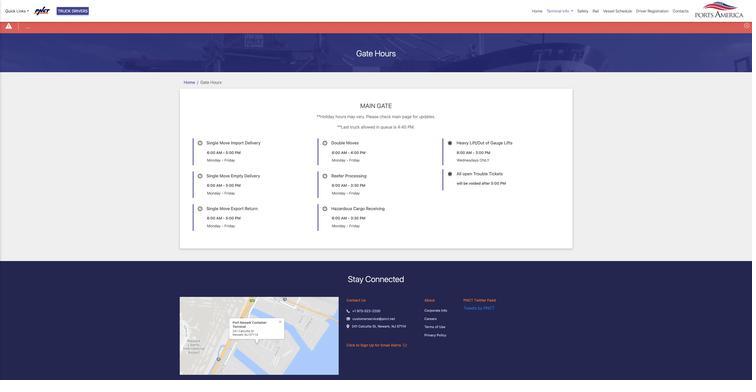 Task type: vqa. For each thing, say whether or not it's contained in the screenshot.
Status inside the freight status
no



Task type: describe. For each thing, give the bounding box(es) containing it.
main gate
[[361, 102, 392, 110]]

queue
[[381, 125, 393, 130]]

monday for double moves
[[332, 158, 346, 163]]

main
[[361, 102, 376, 110]]

1 horizontal spatial hours
[[375, 48, 396, 58]]

3:30 for processing
[[351, 184, 359, 188]]

... link
[[26, 24, 30, 30]]

monday - friday for single move export return
[[207, 224, 235, 229]]

... alert
[[0, 19, 753, 33]]

am for single move empty delivery
[[216, 184, 222, 188]]

after
[[482, 181, 491, 186]]

tweets
[[464, 306, 477, 311]]

friday for hazardous cargo receiving
[[350, 224, 360, 229]]

**last truck allowed in queue is 4:45 pm.
[[338, 125, 415, 130]]

monday for reefer processing
[[332, 191, 346, 196]]

1 vertical spatial gate
[[201, 80, 210, 85]]

pm down the tickets
[[501, 181, 506, 186]]

careers link
[[425, 317, 456, 322]]

1 vertical spatial home
[[184, 80, 195, 85]]

6:00 am - 5:00 pm for empty
[[207, 184, 241, 188]]

6:00 for single move import delivery
[[207, 151, 215, 155]]

all
[[457, 172, 462, 176]]

pm for single move import delivery
[[235, 151, 241, 155]]

0 horizontal spatial of
[[435, 325, 439, 330]]

terminal
[[547, 9, 562, 13]]

4:45
[[398, 125, 407, 130]]

is
[[394, 125, 397, 130]]

click to sign up for email alerts
[[347, 344, 402, 348]]

am for reefer processing
[[341, 184, 347, 188]]

quick links
[[5, 9, 26, 13]]

double moves
[[332, 141, 359, 146]]

receiving
[[366, 207, 385, 211]]

single for single move import delivery
[[207, 141, 219, 146]]

customerservice@pnct.net link
[[353, 317, 395, 322]]

241 calcutta st, newark, nj 07114
[[352, 325, 406, 329]]

monday - friday for single move empty delivery
[[207, 191, 235, 196]]

delivery for single move import delivery
[[245, 141, 261, 146]]

be
[[464, 181, 468, 186]]

terminal info link
[[545, 6, 576, 16]]

single move empty delivery
[[207, 174, 260, 179]]

1 vertical spatial home link
[[184, 80, 195, 85]]

voided
[[469, 181, 481, 186]]

6:00 am - 5:00 pm for import
[[207, 151, 241, 155]]

6:00 for reefer processing
[[332, 184, 340, 188]]

1 vertical spatial gate hours
[[201, 80, 222, 85]]

pm for heavy lift/out of gauge lifts
[[485, 151, 491, 155]]

vary.
[[357, 115, 365, 119]]

policy
[[437, 334, 447, 338]]

processing
[[345, 174, 367, 179]]

0 vertical spatial pnct
[[464, 299, 474, 303]]

tickets
[[489, 172, 503, 176]]

allowed
[[361, 125, 376, 130]]

delivery for single move empty delivery
[[245, 174, 260, 179]]

terms of use
[[425, 325, 446, 330]]

monday for hazardous cargo receiving
[[332, 224, 346, 229]]

corporate
[[425, 309, 441, 313]]

moves
[[346, 141, 359, 146]]

connected
[[366, 275, 404, 285]]

1 horizontal spatial pnct
[[484, 306, 495, 311]]

**holiday hours may vary. please check main page for updates.
[[317, 115, 436, 119]]

may
[[348, 115, 355, 119]]

single move export return
[[207, 207, 258, 211]]

pm for double moves
[[360, 151, 366, 155]]

monday for single move import delivery
[[207, 158, 221, 163]]

export
[[231, 207, 244, 211]]

driver registration link
[[635, 6, 671, 16]]

move for export
[[220, 207, 230, 211]]

terms
[[425, 325, 435, 330]]

terminal info
[[547, 9, 570, 13]]

single for single move export return
[[207, 207, 219, 211]]

0 vertical spatial for
[[413, 115, 418, 119]]

close image
[[745, 23, 750, 28]]

newark,
[[378, 325, 391, 329]]

will be voided after 5:00 pm
[[457, 181, 506, 186]]

corporate info
[[425, 309, 448, 313]]

hours
[[336, 115, 346, 119]]

8:00 am - 3:00 pm
[[457, 151, 491, 155]]

nj
[[392, 325, 396, 329]]

am for hazardous cargo receiving
[[341, 216, 347, 221]]

4:00
[[351, 151, 359, 155]]

envelope o image
[[403, 344, 407, 348]]

**holiday
[[317, 115, 335, 119]]

will
[[457, 181, 463, 186]]

...
[[26, 24, 30, 29]]

gauge
[[491, 141, 503, 146]]

1 horizontal spatial home link
[[530, 6, 545, 16]]

am for heavy lift/out of gauge lifts
[[466, 151, 472, 155]]

5:00 for single move import delivery
[[226, 151, 234, 155]]

5:00 right after
[[492, 181, 500, 186]]

up
[[369, 344, 374, 348]]

1 horizontal spatial home
[[532, 9, 543, 13]]

pnct twitter feed
[[464, 299, 496, 303]]

quick
[[5, 9, 15, 13]]

lifts
[[505, 141, 513, 146]]

tweets by pnct link
[[464, 306, 495, 311]]

241
[[352, 325, 358, 329]]

trouble
[[474, 172, 488, 176]]

customerservice@pnct.net
[[353, 317, 395, 321]]

6:00 am - 3:30 pm for cargo
[[332, 216, 366, 221]]

hazardous cargo receiving
[[332, 207, 385, 211]]

vessel
[[604, 9, 615, 13]]

about
[[425, 299, 435, 303]]

6:00 am - 5:00 pm for export
[[207, 216, 241, 221]]

friday for reefer processing
[[350, 191, 360, 196]]

contacts
[[673, 9, 689, 13]]

registration
[[648, 9, 669, 13]]

0 vertical spatial of
[[486, 141, 490, 146]]



Task type: locate. For each thing, give the bounding box(es) containing it.
monday up "single move export return"
[[207, 191, 221, 196]]

empty
[[231, 174, 244, 179]]

terms of use link
[[425, 325, 456, 330]]

safety link
[[576, 6, 591, 16]]

6:00 am - 5:00 pm
[[207, 151, 241, 155], [207, 184, 241, 188], [207, 216, 241, 221]]

1 6:00 am - 5:00 pm from the top
[[207, 151, 241, 155]]

check
[[380, 115, 391, 119]]

2 vertical spatial single
[[207, 207, 219, 211]]

move left import
[[220, 141, 230, 146]]

for right page
[[413, 115, 418, 119]]

friday down "single move export return"
[[225, 224, 235, 229]]

241 calcutta st, newark, nj 07114 link
[[352, 325, 406, 330]]

quick links link
[[5, 8, 29, 14]]

2 6:00 am - 3:30 pm from the top
[[332, 216, 366, 221]]

6:00 am - 5:00 pm down "single move export return"
[[207, 216, 241, 221]]

move left empty
[[220, 174, 230, 179]]

hazardous
[[332, 207, 353, 211]]

careers
[[425, 317, 437, 321]]

for
[[413, 115, 418, 119], [375, 344, 380, 348]]

pm down empty
[[235, 184, 241, 188]]

pm down export
[[235, 216, 241, 221]]

friday up single move empty delivery
[[225, 158, 235, 163]]

delivery
[[245, 141, 261, 146], [245, 174, 260, 179]]

in
[[377, 125, 380, 130]]

updates.
[[419, 115, 436, 119]]

6:00 down single move empty delivery
[[207, 184, 215, 188]]

2 single from the top
[[207, 174, 219, 179]]

of left "gauge"
[[486, 141, 490, 146]]

monday - friday down "hazardous"
[[332, 224, 360, 229]]

8:00
[[457, 151, 465, 155]]

5:00 down single move import delivery
[[226, 151, 234, 155]]

0 horizontal spatial hours
[[211, 80, 222, 85]]

am down single move empty delivery
[[216, 184, 222, 188]]

pnct down the feed
[[484, 306, 495, 311]]

tweets by pnct
[[464, 306, 495, 311]]

6:00 down "single move export return"
[[207, 216, 215, 221]]

2 vertical spatial move
[[220, 207, 230, 211]]

2 move from the top
[[220, 174, 230, 179]]

2 horizontal spatial gate
[[377, 102, 392, 110]]

vessel schedule
[[604, 9, 633, 13]]

0 horizontal spatial pnct
[[464, 299, 474, 303]]

friday for single move import delivery
[[225, 158, 235, 163]]

6:00 am - 3:30 pm for processing
[[332, 184, 366, 188]]

heavy
[[457, 141, 469, 146]]

0 horizontal spatial gate
[[201, 80, 210, 85]]

friday for single move empty delivery
[[225, 191, 235, 196]]

please
[[366, 115, 379, 119]]

0 vertical spatial 3:30
[[351, 184, 359, 188]]

friday down 4:00
[[350, 158, 360, 163]]

monday - friday up "hazardous"
[[332, 191, 360, 196]]

truck drivers link
[[57, 7, 89, 15]]

main
[[392, 115, 402, 119]]

pm right 3:00
[[485, 151, 491, 155]]

pm for single move empty delivery
[[235, 184, 241, 188]]

am for single move export return
[[216, 216, 222, 221]]

friday up "single move export return"
[[225, 191, 235, 196]]

info up 'careers' link on the right bottom of page
[[442, 309, 448, 313]]

monday up "hazardous"
[[332, 191, 346, 196]]

monday for single move export return
[[207, 224, 221, 229]]

6:00 for single move empty delivery
[[207, 184, 215, 188]]

0 horizontal spatial home
[[184, 80, 195, 85]]

cargo
[[354, 207, 365, 211]]

0 vertical spatial 6:00 am - 3:30 pm
[[332, 184, 366, 188]]

5:00 for single move empty delivery
[[226, 184, 234, 188]]

0 vertical spatial single
[[207, 141, 219, 146]]

privacy
[[425, 334, 436, 338]]

1 vertical spatial for
[[375, 344, 380, 348]]

6:00 am - 3:30 pm down "hazardous"
[[332, 216, 366, 221]]

5:00 down single move empty delivery
[[226, 184, 234, 188]]

6:00 down the double
[[332, 151, 340, 155]]

info right "terminal" on the right
[[563, 9, 570, 13]]

move left export
[[220, 207, 230, 211]]

by
[[478, 306, 483, 311]]

0 vertical spatial hours
[[375, 48, 396, 58]]

am down reefer processing
[[341, 184, 347, 188]]

1 horizontal spatial info
[[563, 9, 570, 13]]

6:00 am - 3:30 pm
[[332, 184, 366, 188], [332, 216, 366, 221]]

double
[[332, 141, 345, 146]]

1 vertical spatial pnct
[[484, 306, 495, 311]]

0 vertical spatial gate hours
[[357, 48, 396, 58]]

monday up single move empty delivery
[[207, 158, 221, 163]]

friday down hazardous cargo receiving on the bottom
[[350, 224, 360, 229]]

info for corporate info
[[442, 309, 448, 313]]

pm.
[[408, 125, 415, 130]]

**last
[[338, 125, 349, 130]]

friday for double moves
[[350, 158, 360, 163]]

email
[[381, 344, 390, 348]]

single left import
[[207, 141, 219, 146]]

1 vertical spatial 6:00 am - 3:30 pm
[[332, 216, 366, 221]]

5:00 down "single move export return"
[[226, 216, 234, 221]]

2 vertical spatial 6:00 am - 5:00 pm
[[207, 216, 241, 221]]

+1
[[353, 310, 356, 314]]

pm right 4:00
[[360, 151, 366, 155]]

3:30
[[351, 184, 359, 188], [351, 216, 359, 221]]

monday down 6:00 am - 4:00 pm
[[332, 158, 346, 163]]

0 vertical spatial 6:00 am - 5:00 pm
[[207, 151, 241, 155]]

0 horizontal spatial for
[[375, 344, 380, 348]]

pm down 'cargo'
[[360, 216, 366, 221]]

monday - friday down 6:00 am - 4:00 pm
[[332, 158, 360, 163]]

drivers
[[72, 9, 88, 13]]

1 vertical spatial info
[[442, 309, 448, 313]]

pm down the processing
[[360, 184, 366, 188]]

monday - friday up "single move export return"
[[207, 191, 235, 196]]

move for import
[[220, 141, 230, 146]]

2 6:00 am - 5:00 pm from the top
[[207, 184, 241, 188]]

2 3:30 from the top
[[351, 216, 359, 221]]

driver
[[637, 9, 647, 13]]

reefer processing
[[332, 174, 367, 179]]

am down double moves
[[341, 151, 347, 155]]

click
[[347, 344, 355, 348]]

pm for reefer processing
[[360, 184, 366, 188]]

info for terminal info
[[563, 9, 570, 13]]

links
[[17, 9, 26, 13]]

1 6:00 am - 3:30 pm from the top
[[332, 184, 366, 188]]

2200
[[373, 310, 381, 314]]

monday down "single move export return"
[[207, 224, 221, 229]]

monday - friday for reefer processing
[[332, 191, 360, 196]]

6:00 for double moves
[[332, 151, 340, 155]]

st,
[[373, 325, 377, 329]]

pm for hazardous cargo receiving
[[360, 216, 366, 221]]

use
[[440, 325, 446, 330]]

friday for single move export return
[[225, 224, 235, 229]]

6:00 am - 5:00 pm down single move import delivery
[[207, 151, 241, 155]]

1 vertical spatial move
[[220, 174, 230, 179]]

calcutta
[[359, 325, 372, 329]]

all open trouble tickets
[[457, 172, 503, 176]]

0 vertical spatial home
[[532, 9, 543, 13]]

home
[[532, 9, 543, 13], [184, 80, 195, 85]]

3 single from the top
[[207, 207, 219, 211]]

1 vertical spatial single
[[207, 174, 219, 179]]

6:00
[[207, 151, 215, 155], [332, 151, 340, 155], [207, 184, 215, 188], [332, 184, 340, 188], [207, 216, 215, 221], [332, 216, 340, 221]]

pm down import
[[235, 151, 241, 155]]

0 vertical spatial info
[[563, 9, 570, 13]]

0 horizontal spatial home link
[[184, 80, 195, 85]]

6:00 down "hazardous"
[[332, 216, 340, 221]]

6:00 am - 5:00 pm down single move empty delivery
[[207, 184, 241, 188]]

522-
[[365, 310, 373, 314]]

3:30 for cargo
[[351, 216, 359, 221]]

return
[[245, 207, 258, 211]]

1 vertical spatial 6:00 am - 5:00 pm
[[207, 184, 241, 188]]

driver registration
[[637, 9, 669, 13]]

3:30 down the processing
[[351, 184, 359, 188]]

monday - friday for hazardous cargo receiving
[[332, 224, 360, 229]]

page
[[403, 115, 412, 119]]

3:30 down hazardous cargo receiving on the bottom
[[351, 216, 359, 221]]

monday for single move empty delivery
[[207, 191, 221, 196]]

delivery right import
[[245, 141, 261, 146]]

single for single move empty delivery
[[207, 174, 219, 179]]

info
[[563, 9, 570, 13], [442, 309, 448, 313]]

am for single move import delivery
[[216, 151, 222, 155]]

1 horizontal spatial gate
[[357, 48, 373, 58]]

6:00 for hazardous cargo receiving
[[332, 216, 340, 221]]

friday up hazardous cargo receiving on the bottom
[[350, 191, 360, 196]]

am down "hazardous"
[[341, 216, 347, 221]]

gate hours
[[357, 48, 396, 58], [201, 80, 222, 85]]

corporate info link
[[425, 309, 456, 314]]

heavy lift/out of gauge lifts
[[457, 141, 513, 146]]

1 horizontal spatial of
[[486, 141, 490, 146]]

am up wednesdays
[[466, 151, 472, 155]]

5:00 for single move export return
[[226, 216, 234, 221]]

alerts
[[391, 344, 401, 348]]

1 vertical spatial 3:30
[[351, 216, 359, 221]]

privacy policy
[[425, 334, 447, 338]]

1 3:30 from the top
[[351, 184, 359, 188]]

of
[[486, 141, 490, 146], [435, 325, 439, 330]]

home link
[[530, 6, 545, 16], [184, 80, 195, 85]]

0 vertical spatial gate
[[357, 48, 373, 58]]

3 move from the top
[[220, 207, 230, 211]]

single move import delivery
[[207, 141, 261, 146]]

6:00 for single move export return
[[207, 216, 215, 221]]

pm for single move export return
[[235, 216, 241, 221]]

0 vertical spatial move
[[220, 141, 230, 146]]

1 vertical spatial delivery
[[245, 174, 260, 179]]

am
[[216, 151, 222, 155], [341, 151, 347, 155], [466, 151, 472, 155], [216, 184, 222, 188], [341, 184, 347, 188], [216, 216, 222, 221], [341, 216, 347, 221]]

am for double moves
[[341, 151, 347, 155]]

am down "single move export return"
[[216, 216, 222, 221]]

for right up
[[375, 344, 380, 348]]

0 horizontal spatial info
[[442, 309, 448, 313]]

wednesdays only
[[457, 158, 490, 163]]

+1 973-522-2200 link
[[353, 309, 381, 314]]

contact
[[347, 299, 361, 303]]

move for empty
[[220, 174, 230, 179]]

monday - friday for double moves
[[332, 158, 360, 163]]

1 horizontal spatial gate hours
[[357, 48, 396, 58]]

us
[[362, 299, 366, 303]]

am down single move import delivery
[[216, 151, 222, 155]]

pnct up the tweets
[[464, 299, 474, 303]]

1 vertical spatial of
[[435, 325, 439, 330]]

delivery right empty
[[245, 174, 260, 179]]

import
[[231, 141, 244, 146]]

6:00 am - 4:00 pm
[[332, 151, 366, 155]]

6:00 down single move import delivery
[[207, 151, 215, 155]]

truck
[[350, 125, 360, 130]]

hours
[[375, 48, 396, 58], [211, 80, 222, 85]]

lift/out
[[470, 141, 485, 146]]

0 horizontal spatial gate hours
[[201, 80, 222, 85]]

single left export
[[207, 207, 219, 211]]

6:00 down reefer
[[332, 184, 340, 188]]

+1 973-522-2200
[[353, 310, 381, 314]]

monday down "hazardous"
[[332, 224, 346, 229]]

privacy policy link
[[425, 333, 456, 339]]

6:00 am - 3:30 pm down reefer processing
[[332, 184, 366, 188]]

0 vertical spatial home link
[[530, 6, 545, 16]]

1 horizontal spatial for
[[413, 115, 418, 119]]

only
[[480, 158, 490, 163]]

monday - friday for single move import delivery
[[207, 158, 235, 163]]

sign
[[361, 344, 368, 348]]

of left use
[[435, 325, 439, 330]]

1 single from the top
[[207, 141, 219, 146]]

monday - friday down "single move export return"
[[207, 224, 235, 229]]

0 vertical spatial delivery
[[245, 141, 261, 146]]

2 vertical spatial gate
[[377, 102, 392, 110]]

single left empty
[[207, 174, 219, 179]]

monday - friday up single move empty delivery
[[207, 158, 235, 163]]

1 vertical spatial hours
[[211, 80, 222, 85]]

1 move from the top
[[220, 141, 230, 146]]

open
[[463, 172, 473, 176]]

feed
[[488, 299, 496, 303]]

to
[[356, 344, 360, 348]]

pm
[[235, 151, 241, 155], [360, 151, 366, 155], [485, 151, 491, 155], [501, 181, 506, 186], [235, 184, 241, 188], [360, 184, 366, 188], [235, 216, 241, 221], [360, 216, 366, 221]]

3 6:00 am - 5:00 pm from the top
[[207, 216, 241, 221]]



